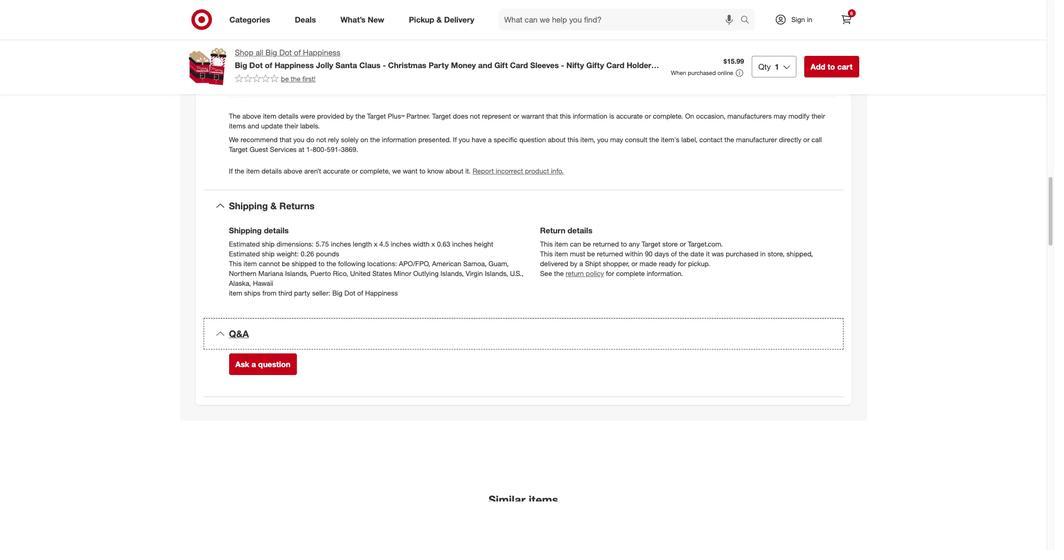 Task type: locate. For each thing, give the bounding box(es) containing it.
you right item,
[[597, 136, 609, 144]]

returns
[[280, 201, 315, 212]]

above up and
[[242, 112, 261, 120]]

of inside 'return details this item can be returned to any target store or target.com. this item must be returned within 90 days of the date it was purchased in store, shipped, delivered by a shipt shopper, or made ready for pickup. see the return policy for complete information.'
[[671, 250, 677, 258]]

shipping for shipping details estimated ship dimensions: 5.75 inches length x 4.5 inches width x 0.63 inches height estimated ship weight: 0.26 pounds
[[229, 226, 262, 236]]

2 islands, from the left
[[441, 270, 464, 278]]

0 horizontal spatial question
[[258, 360, 291, 370]]

details inside 'return details this item can be returned to any target store or target.com. this item must be returned within 90 days of the date it was purchased in store, shipped, delivered by a shipt shopper, or made ready for pickup. see the return policy for complete information.'
[[568, 226, 593, 236]]

0 horizontal spatial dot
[[279, 48, 292, 57]]

shipping inside dropdown button
[[229, 201, 268, 212]]

want
[[403, 167, 418, 175]]

0.26
[[301, 250, 314, 258]]

be left usa
[[281, 75, 289, 83]]

1 horizontal spatial dot
[[345, 289, 355, 298]]

this up northern
[[229, 260, 242, 268]]

in left usa
[[272, 78, 277, 87]]

1 vertical spatial :
[[244, 48, 246, 57]]

days
[[655, 250, 669, 258]]

a right ask
[[252, 360, 256, 370]]

question inside 'ask a question' button
[[258, 360, 291, 370]]

1 vertical spatial dot
[[345, 289, 355, 298]]

a
[[488, 136, 492, 144], [580, 260, 583, 268], [252, 360, 256, 370]]

0 horizontal spatial of
[[294, 48, 301, 57]]

1 vertical spatial purchased
[[726, 250, 759, 258]]

made down 90
[[640, 260, 657, 268]]

0 vertical spatial this
[[560, 112, 571, 120]]

1 vertical spatial by
[[570, 260, 578, 268]]

item down guest
[[246, 167, 260, 175]]

q&a button
[[203, 319, 844, 350]]

the up on
[[356, 112, 365, 120]]

tcin
[[229, 18, 245, 27]]

for right ready
[[678, 260, 686, 268]]

islands, down the american
[[441, 270, 464, 278]]

the left date
[[679, 250, 689, 258]]

ask a question
[[235, 360, 291, 370]]

information
[[573, 112, 608, 120], [382, 136, 417, 144]]

must
[[570, 250, 585, 258]]

item up northern
[[244, 260, 257, 268]]

be inside be the first! link
[[281, 75, 289, 83]]

2 horizontal spatial you
[[597, 136, 609, 144]]

their left the labels.
[[285, 122, 298, 130]]

categories
[[230, 15, 270, 24]]

inches right '4.5'
[[391, 240, 411, 249]]

information down plus™
[[382, 136, 417, 144]]

be right can
[[583, 240, 591, 249]]

item up update
[[263, 112, 276, 120]]

2 vertical spatial :
[[249, 78, 251, 87]]

pickup & delivery link
[[401, 9, 487, 30]]

by up return
[[570, 260, 578, 268]]

0 vertical spatial ship
[[262, 240, 275, 249]]

1 vertical spatial &
[[271, 201, 277, 212]]

big right seller:
[[332, 289, 343, 298]]

shipping left returns
[[229, 201, 268, 212]]

above inside the above item details were provided by the target plus™ partner. target does not represent or warrant that this information is accurate or complete. on occasion, manufacturers may modify their items and update their labels.
[[242, 112, 261, 120]]

or inside we recommend that you do not rely solely on the information presented. if you have a specific question about this item, you may consult the item's label, contact the manufacturer directly or call target guest services at 1-800-591-3869.
[[804, 136, 810, 144]]

0 horizontal spatial not
[[316, 136, 326, 144]]

presented.
[[419, 136, 451, 144]]

incorrect
[[496, 167, 523, 175]]

directly
[[779, 136, 802, 144]]

information inside the above item details were provided by the target plus™ partner. target does not represent or warrant that this information is accurate or complete. on occasion, manufacturers may modify their items and update their labels.
[[573, 112, 608, 120]]

the left 'first!' on the left of page
[[291, 75, 301, 83]]

about left item,
[[548, 136, 566, 144]]

target down the we
[[229, 145, 248, 154]]

dimensions:
[[277, 240, 314, 249]]

x left '4.5'
[[374, 240, 378, 249]]

apo/fpo, american samoa, guam, northern mariana islands, puerto rico, united states minor outlying islands, virgin islands, u.s., alaska, hawaii
[[229, 260, 524, 288]]

What can we help you find? suggestions appear below search field
[[499, 9, 743, 30]]

the left item's
[[650, 136, 659, 144]]

return details this item can be returned to any target store or target.com. this item must be returned within 90 days of the date it was purchased in store, shipped, delivered by a shipt shopper, or made ready for pickup. see the return policy for complete information.
[[540, 226, 813, 278]]

1 horizontal spatial information
[[573, 112, 608, 120]]

image of big dot of happiness jolly santa claus - christmas party money and gift card sleeves - nifty gifty card holders - 8 ct image
[[188, 47, 227, 86]]

report
[[473, 167, 494, 175]]

may left modify
[[774, 112, 787, 120]]

above left aren't
[[284, 167, 302, 175]]

or left call
[[804, 136, 810, 144]]

may left consult
[[610, 136, 623, 144]]

details up update
[[278, 112, 299, 120]]

represent
[[482, 112, 511, 120]]

all
[[256, 48, 263, 57]]

about left it.
[[446, 167, 464, 175]]

0 horizontal spatial inches
[[331, 240, 351, 249]]

5.75
[[316, 240, 329, 249]]

1 horizontal spatial x
[[432, 240, 435, 249]]

if down the we
[[229, 167, 233, 175]]

that up services
[[280, 136, 292, 144]]

accurate inside the above item details were provided by the target plus™ partner. target does not represent or warrant that this information is accurate or complete. on occasion, manufacturers may modify their items and update their labels.
[[616, 112, 643, 120]]

or
[[513, 112, 520, 120], [645, 112, 651, 120], [804, 136, 810, 144], [352, 167, 358, 175], [680, 240, 686, 249], [632, 260, 638, 268]]

of down united
[[357, 289, 363, 298]]

to left any at the top of page
[[621, 240, 627, 249]]

2 horizontal spatial in
[[807, 15, 813, 24]]

seller:
[[312, 289, 331, 298]]

x left 0.63 on the left top of page
[[432, 240, 435, 249]]

1 shipping from the top
[[229, 201, 268, 212]]

0 vertical spatial made
[[253, 78, 270, 87]]

0 horizontal spatial items
[[229, 122, 246, 130]]

1 vertical spatial a
[[580, 260, 583, 268]]

happiness
[[303, 48, 341, 57], [365, 289, 398, 298]]

0 horizontal spatial that
[[280, 136, 292, 144]]

1 horizontal spatial you
[[459, 136, 470, 144]]

q&a
[[229, 329, 249, 340]]

1 vertical spatial for
[[606, 270, 614, 278]]

shop all big dot of happiness
[[235, 48, 341, 57]]

0 vertical spatial by
[[346, 112, 354, 120]]

0 horizontal spatial purchased
[[688, 69, 716, 77]]

2 vertical spatial this
[[229, 260, 242, 268]]

made right origin
[[253, 78, 270, 87]]

0 vertical spatial :
[[245, 18, 247, 27]]

ships
[[244, 289, 261, 298]]

0 vertical spatial happiness
[[303, 48, 341, 57]]

target.com.
[[688, 240, 723, 249]]

this inside the above item details were provided by the target plus™ partner. target does not represent or warrant that this information is accurate or complete. on occasion, manufacturers may modify their items and update their labels.
[[560, 112, 571, 120]]

pickup
[[409, 15, 434, 24]]

1 vertical spatial estimated
[[229, 250, 260, 258]]

0 horizontal spatial may
[[610, 136, 623, 144]]

0 vertical spatial that
[[546, 112, 558, 120]]

call
[[812, 136, 822, 144]]

about
[[548, 136, 566, 144], [446, 167, 464, 175]]

1 vertical spatial about
[[446, 167, 464, 175]]

deals
[[295, 15, 316, 24]]

accurate down 591-
[[323, 167, 350, 175]]

1 horizontal spatial islands,
[[441, 270, 464, 278]]

items inside the above item details were provided by the target plus™ partner. target does not represent or warrant that this information is accurate or complete. on occasion, manufacturers may modify their items and update their labels.
[[229, 122, 246, 130]]

their right modify
[[812, 112, 825, 120]]

0 vertical spatial big
[[266, 48, 277, 57]]

0 horizontal spatial big
[[266, 48, 277, 57]]

not up 800-
[[316, 136, 326, 144]]

0 vertical spatial dot
[[279, 48, 292, 57]]

2 horizontal spatial a
[[580, 260, 583, 268]]

0 vertical spatial shipping
[[229, 201, 268, 212]]

0 horizontal spatial accurate
[[323, 167, 350, 175]]

purchased right when
[[688, 69, 716, 77]]

new
[[368, 15, 384, 24]]

2 ship from the top
[[262, 250, 275, 258]]

not right the does
[[470, 112, 480, 120]]

information inside we recommend that you do not rely solely on the information presented. if you have a specific question about this item, you may consult the item's label, contact the manufacturer directly or call target guest services at 1-800-591-3869.
[[382, 136, 417, 144]]

of up be the first!
[[294, 48, 301, 57]]

by right provided
[[346, 112, 354, 120]]

1 vertical spatial happiness
[[365, 289, 398, 298]]

0 horizontal spatial islands,
[[285, 270, 309, 278]]

the
[[291, 75, 301, 83], [279, 78, 289, 87], [356, 112, 365, 120], [370, 136, 380, 144], [650, 136, 659, 144], [725, 136, 735, 144], [235, 167, 245, 175], [679, 250, 689, 258], [327, 260, 336, 268], [554, 270, 564, 278]]

2 shipping from the top
[[229, 226, 262, 236]]

1 vertical spatial question
[[258, 360, 291, 370]]

items down the
[[229, 122, 246, 130]]

to inside 'return details this item can be returned to any target store or target.com. this item must be returned within 90 days of the date it was purchased in store, shipped, delivered by a shipt shopper, or made ready for pickup. see the return policy for complete information.'
[[621, 240, 627, 249]]

for down shopper,
[[606, 270, 614, 278]]

items right similar
[[529, 494, 558, 507]]

returned
[[593, 240, 619, 249], [597, 250, 623, 258]]

origin : made in the usa
[[229, 78, 305, 87]]

islands,
[[285, 270, 309, 278], [441, 270, 464, 278], [485, 270, 508, 278]]

1 vertical spatial ship
[[262, 250, 275, 258]]

items
[[229, 122, 246, 130], [529, 494, 558, 507]]

shopper,
[[603, 260, 630, 268]]

item up delivered
[[555, 250, 568, 258]]

1 vertical spatial accurate
[[323, 167, 350, 175]]

a up return policy link
[[580, 260, 583, 268]]

1 vertical spatial that
[[280, 136, 292, 144]]

if right presented.
[[453, 136, 457, 144]]

2 horizontal spatial inches
[[452, 240, 472, 249]]

&
[[437, 15, 442, 24], [271, 201, 277, 212]]

0 vertical spatial may
[[774, 112, 787, 120]]

0 vertical spatial items
[[229, 122, 246, 130]]

shipping down shipping & returns
[[229, 226, 262, 236]]

1 vertical spatial in
[[272, 78, 277, 87]]

what's new link
[[332, 9, 397, 30]]

information left is
[[573, 112, 608, 120]]

0 horizontal spatial &
[[271, 201, 277, 212]]

0 horizontal spatial above
[[242, 112, 261, 120]]

the right contact
[[725, 136, 735, 144]]

details
[[278, 112, 299, 120], [262, 167, 282, 175], [264, 226, 289, 236], [568, 226, 593, 236]]

in left store,
[[761, 250, 766, 258]]

question
[[520, 136, 546, 144], [258, 360, 291, 370]]

1 horizontal spatial made
[[640, 260, 657, 268]]

0 horizontal spatial happiness
[[303, 48, 341, 57]]

: left 84757791
[[245, 18, 247, 27]]

inches right 0.63 on the left top of page
[[452, 240, 472, 249]]

made inside 'return details this item can be returned to any target store or target.com. this item must be returned within 90 days of the date it was purchased in store, shipped, delivered by a shipt shopper, or made ready for pickup. see the return policy for complete information.'
[[640, 260, 657, 268]]

info.
[[551, 167, 564, 175]]

1 horizontal spatial if
[[453, 136, 457, 144]]

or left complete,
[[352, 167, 358, 175]]

this left item,
[[568, 136, 579, 144]]

2 horizontal spatial islands,
[[485, 270, 508, 278]]

this down return
[[540, 240, 553, 249]]

details up can
[[568, 226, 593, 236]]

0 vertical spatial returned
[[593, 240, 619, 249]]

add
[[811, 62, 826, 72]]

0 horizontal spatial for
[[606, 270, 614, 278]]

1 vertical spatial shipping
[[229, 226, 262, 236]]

1 x from the left
[[374, 240, 378, 249]]

0 vertical spatial information
[[573, 112, 608, 120]]

1 vertical spatial information
[[382, 136, 417, 144]]

product
[[525, 167, 549, 175]]

you up the at
[[293, 136, 305, 144]]

1 vertical spatial this
[[568, 136, 579, 144]]

0 horizontal spatial x
[[374, 240, 378, 249]]

1-
[[306, 145, 313, 154]]

0 vertical spatial about
[[548, 136, 566, 144]]

happiness up 'first!' on the left of page
[[303, 48, 341, 57]]

1 horizontal spatial a
[[488, 136, 492, 144]]

happiness down states
[[365, 289, 398, 298]]

item inside the above item details were provided by the target plus™ partner. target does not represent or warrant that this information is accurate or complete. on occasion, manufacturers may modify their items and update their labels.
[[263, 112, 276, 120]]

1 horizontal spatial accurate
[[616, 112, 643, 120]]

question inside we recommend that you do not rely solely on the information presented. if you have a specific question about this item, you may consult the item's label, contact the manufacturer directly or call target guest services at 1-800-591-3869.
[[520, 136, 546, 144]]

0 vertical spatial above
[[242, 112, 261, 120]]

1 horizontal spatial &
[[437, 15, 442, 24]]

question right ask
[[258, 360, 291, 370]]

when purchased online
[[671, 69, 734, 77]]

aren't
[[304, 167, 321, 175]]

search button
[[736, 9, 760, 32]]

first!
[[303, 75, 316, 83]]

1 vertical spatial not
[[316, 136, 326, 144]]

above
[[242, 112, 261, 120], [284, 167, 302, 175]]

1
[[775, 62, 779, 72]]

0 vertical spatial question
[[520, 136, 546, 144]]

2 vertical spatial a
[[252, 360, 256, 370]]

& inside dropdown button
[[271, 201, 277, 212]]

1 ship from the top
[[262, 240, 275, 249]]

not inside we recommend that you do not rely solely on the information presented. if you have a specific question about this item, you may consult the item's label, contact the manufacturer directly or call target guest services at 1-800-591-3869.
[[316, 136, 326, 144]]

0 horizontal spatial if
[[229, 167, 233, 175]]

be down weight: on the top of page
[[282, 260, 290, 268]]

: down shop
[[249, 78, 251, 87]]

was
[[712, 250, 724, 258]]

by inside 'return details this item can be returned to any target store or target.com. this item must be returned within 90 days of the date it was purchased in store, shipped, delivered by a shipt shopper, or made ready for pickup. see the return policy for complete information.'
[[570, 260, 578, 268]]

inches up pounds
[[331, 240, 351, 249]]

1 horizontal spatial not
[[470, 112, 480, 120]]

this right warrant
[[560, 112, 571, 120]]

shipping & returns button
[[203, 191, 844, 222]]

a inside we recommend that you do not rely solely on the information presented. if you have a specific question about this item, you may consult the item's label, contact the manufacturer directly or call target guest services at 1-800-591-3869.
[[488, 136, 492, 144]]

pounds
[[316, 250, 339, 258]]

from
[[262, 289, 277, 298]]

dot right all
[[279, 48, 292, 57]]

plus™
[[388, 112, 405, 120]]

not
[[470, 112, 480, 120], [316, 136, 326, 144]]

to inside add to cart button
[[828, 62, 835, 72]]

target up 90
[[642, 240, 661, 249]]

2 x from the left
[[432, 240, 435, 249]]

& right pickup
[[437, 15, 442, 24]]

of down store
[[671, 250, 677, 258]]

big
[[266, 48, 277, 57], [332, 289, 343, 298]]

: for upc
[[244, 48, 246, 57]]

modify
[[789, 112, 810, 120]]

& left returns
[[271, 201, 277, 212]]

1 vertical spatial made
[[640, 260, 657, 268]]

1 horizontal spatial above
[[284, 167, 302, 175]]

item's
[[661, 136, 680, 144]]

0 vertical spatial accurate
[[616, 112, 643, 120]]

shipping inside the shipping details estimated ship dimensions: 5.75 inches length x 4.5 inches width x 0.63 inches height estimated ship weight: 0.26 pounds
[[229, 226, 262, 236]]

1 horizontal spatial by
[[570, 260, 578, 268]]

big right all
[[266, 48, 277, 57]]

0 vertical spatial if
[[453, 136, 457, 144]]

2 you from the left
[[459, 136, 470, 144]]

islands, down shipped
[[285, 270, 309, 278]]

similar
[[489, 494, 526, 507]]

target left plus™
[[367, 112, 386, 120]]

1 horizontal spatial big
[[332, 289, 343, 298]]

question down the above item details were provided by the target plus™ partner. target does not represent or warrant that this information is accurate or complete. on occasion, manufacturers may modify their items and update their labels.
[[520, 136, 546, 144]]

inches
[[331, 240, 351, 249], [391, 240, 411, 249], [452, 240, 472, 249]]

: for origin
[[249, 78, 251, 87]]

this up delivered
[[540, 250, 553, 258]]

islands, down guam, on the top left of the page
[[485, 270, 508, 278]]

1 horizontal spatial may
[[774, 112, 787, 120]]

usa
[[291, 78, 305, 87]]

purchased right was
[[726, 250, 759, 258]]

: for tcin
[[245, 18, 247, 27]]

2 horizontal spatial of
[[671, 250, 677, 258]]

accurate right is
[[616, 112, 643, 120]]

purchased
[[688, 69, 716, 77], [726, 250, 759, 258]]

details inside the shipping details estimated ship dimensions: 5.75 inches length x 4.5 inches width x 0.63 inches height estimated ship weight: 0.26 pounds
[[264, 226, 289, 236]]

height
[[474, 240, 494, 249]]

0 horizontal spatial by
[[346, 112, 354, 120]]

to up puerto
[[319, 260, 325, 268]]

the down pounds
[[327, 260, 336, 268]]

0 vertical spatial not
[[470, 112, 480, 120]]

1 horizontal spatial about
[[548, 136, 566, 144]]

0 horizontal spatial made
[[253, 78, 270, 87]]

2 vertical spatial in
[[761, 250, 766, 258]]

that right warrant
[[546, 112, 558, 120]]

to right add
[[828, 62, 835, 72]]

1 horizontal spatial purchased
[[726, 250, 759, 258]]

1 horizontal spatial of
[[357, 289, 363, 298]]

width
[[413, 240, 430, 249]]

a right have
[[488, 136, 492, 144]]

that inside the above item details were provided by the target plus™ partner. target does not represent or warrant that this information is accurate or complete. on occasion, manufacturers may modify their items and update their labels.
[[546, 112, 558, 120]]

0 vertical spatial estimated
[[229, 240, 260, 249]]

: left all
[[244, 48, 246, 57]]

any
[[629, 240, 640, 249]]

to
[[828, 62, 835, 72], [420, 167, 426, 175], [621, 240, 627, 249], [319, 260, 325, 268]]

0 vertical spatial a
[[488, 136, 492, 144]]



Task type: vqa. For each thing, say whether or not it's contained in the screenshot.
the leftmost The /
no



Task type: describe. For each thing, give the bounding box(es) containing it.
minor
[[394, 270, 411, 278]]

a inside button
[[252, 360, 256, 370]]

origin
[[229, 78, 249, 87]]

return
[[566, 270, 584, 278]]

states
[[373, 270, 392, 278]]

a inside 'return details this item can be returned to any target store or target.com. this item must be returned within 90 days of the date it was purchased in store, shipped, delivered by a shipt shopper, or made ready for pickup. see the return policy for complete information.'
[[580, 260, 583, 268]]

u.s.,
[[510, 270, 524, 278]]

the left usa
[[279, 78, 289, 87]]

cart
[[838, 62, 853, 72]]

item down alaska,
[[229, 289, 242, 298]]

by inside the above item details were provided by the target plus™ partner. target does not represent or warrant that this information is accurate or complete. on occasion, manufacturers may modify their items and update their labels.
[[346, 112, 354, 120]]

does
[[453, 112, 468, 120]]

3 islands, from the left
[[485, 270, 508, 278]]

to right want on the left
[[420, 167, 426, 175]]

shipping details estimated ship dimensions: 5.75 inches length x 4.5 inches width x 0.63 inches height estimated ship weight: 0.26 pounds
[[229, 226, 494, 258]]

1 inches from the left
[[331, 240, 351, 249]]

outlying
[[413, 270, 439, 278]]

partner.
[[407, 112, 430, 120]]

0 vertical spatial purchased
[[688, 69, 716, 77]]

the
[[229, 112, 241, 120]]

may inside the above item details were provided by the target plus™ partner. target does not represent or warrant that this information is accurate or complete. on occasion, manufacturers may modify their items and update their labels.
[[774, 112, 787, 120]]

within
[[625, 250, 643, 258]]

third
[[279, 289, 292, 298]]

shipping & returns
[[229, 201, 315, 212]]

the inside the above item details were provided by the target plus™ partner. target does not represent or warrant that this information is accurate or complete. on occasion, manufacturers may modify their items and update their labels.
[[356, 112, 365, 120]]

not inside the above item details were provided by the target plus™ partner. target does not represent or warrant that this information is accurate or complete. on occasion, manufacturers may modify their items and update their labels.
[[470, 112, 480, 120]]

1 vertical spatial their
[[285, 122, 298, 130]]

pickup.
[[688, 260, 710, 268]]

know
[[428, 167, 444, 175]]

delivery
[[444, 15, 474, 24]]

or left warrant
[[513, 112, 520, 120]]

0 vertical spatial of
[[294, 48, 301, 57]]

what's
[[341, 15, 366, 24]]

or down the within
[[632, 260, 638, 268]]

1 vertical spatial big
[[332, 289, 343, 298]]

rely
[[328, 136, 339, 144]]

the above item details were provided by the target plus™ partner. target does not represent or warrant that this information is accurate or complete. on occasion, manufacturers may modify their items and update their labels.
[[229, 112, 825, 130]]

details down services
[[262, 167, 282, 175]]

that inside we recommend that you do not rely solely on the information presented. if you have a specific question about this item, you may consult the item's label, contact the manufacturer directly or call target guest services at 1-800-591-3869.
[[280, 136, 292, 144]]

samoa,
[[463, 260, 487, 268]]

target inside 'return details this item can be returned to any target store or target.com. this item must be returned within 90 days of the date it was purchased in store, shipped, delivered by a shipt shopper, or made ready for pickup. see the return policy for complete information.'
[[642, 240, 661, 249]]

weight:
[[277, 250, 299, 258]]

is
[[610, 112, 615, 120]]

& for shipping
[[271, 201, 277, 212]]

0 vertical spatial in
[[807, 15, 813, 24]]

shipped
[[292, 260, 317, 268]]

1 horizontal spatial happiness
[[365, 289, 398, 298]]

3 you from the left
[[597, 136, 609, 144]]

item ships from third party seller: big dot of happiness
[[229, 289, 398, 298]]

& for pickup
[[437, 15, 442, 24]]

delivered
[[540, 260, 568, 268]]

ready
[[659, 260, 676, 268]]

warrant
[[521, 112, 544, 120]]

or left complete.
[[645, 112, 651, 120]]

information.
[[647, 270, 683, 278]]

1 vertical spatial this
[[540, 250, 553, 258]]

be up shipt at the top right of the page
[[587, 250, 595, 258]]

194373108255
[[248, 48, 293, 57]]

0 vertical spatial this
[[540, 240, 553, 249]]

sign in link
[[767, 9, 828, 30]]

2 vertical spatial of
[[357, 289, 363, 298]]

details inside the above item details were provided by the target plus™ partner. target does not represent or warrant that this information is accurate or complete. on occasion, manufacturers may modify their items and update their labels.
[[278, 112, 299, 120]]

add to cart
[[811, 62, 853, 72]]

1 estimated from the top
[[229, 240, 260, 249]]

provided
[[317, 112, 344, 120]]

policy
[[586, 270, 604, 278]]

guam,
[[489, 260, 509, 268]]

1 horizontal spatial items
[[529, 494, 558, 507]]

following
[[338, 260, 366, 268]]

similar items
[[489, 494, 558, 507]]

hawaii
[[253, 279, 273, 288]]

manufacturers
[[728, 112, 772, 120]]

in inside 'return details this item can be returned to any target store or target.com. this item must be returned within 90 days of the date it was purchased in store, shipped, delivered by a shipt shopper, or made ready for pickup. see the return policy for complete information.'
[[761, 250, 766, 258]]

services
[[270, 145, 297, 154]]

qty
[[759, 62, 771, 72]]

puerto
[[310, 270, 331, 278]]

about inside we recommend that you do not rely solely on the information presented. if you have a specific question about this item, you may consult the item's label, contact the manufacturer directly or call target guest services at 1-800-591-3869.
[[548, 136, 566, 144]]

report incorrect product info. button
[[473, 167, 564, 176]]

virgin
[[466, 270, 483, 278]]

target left the does
[[432, 112, 451, 120]]

6
[[851, 10, 853, 16]]

we recommend that you do not rely solely on the information presented. if you have a specific question about this item, you may consult the item's label, contact the manufacturer directly or call target guest services at 1-800-591-3869.
[[229, 136, 822, 154]]

3869.
[[341, 145, 358, 154]]

1 vertical spatial above
[[284, 167, 302, 175]]

complete.
[[653, 112, 683, 120]]

3 inches from the left
[[452, 240, 472, 249]]

the inside be the first! link
[[291, 75, 301, 83]]

1 you from the left
[[293, 136, 305, 144]]

see
[[540, 270, 552, 278]]

upc
[[229, 48, 244, 57]]

the right on
[[370, 136, 380, 144]]

1 horizontal spatial for
[[678, 260, 686, 268]]

locations:
[[367, 260, 397, 268]]

ask a question button
[[229, 354, 297, 376]]

ask
[[235, 360, 249, 370]]

or right store
[[680, 240, 686, 249]]

solely
[[341, 136, 359, 144]]

1 islands, from the left
[[285, 270, 309, 278]]

this item cannot be shipped to the following locations:
[[229, 260, 397, 268]]

0.63
[[437, 240, 450, 249]]

united
[[350, 270, 371, 278]]

6 link
[[836, 9, 857, 30]]

$15.99
[[724, 57, 744, 65]]

search
[[736, 16, 760, 25]]

specific
[[494, 136, 518, 144]]

item left can
[[555, 240, 568, 249]]

complete,
[[360, 167, 390, 175]]

1 vertical spatial if
[[229, 167, 233, 175]]

deals link
[[287, 9, 328, 30]]

1 vertical spatial returned
[[597, 250, 623, 258]]

guest
[[250, 145, 268, 154]]

alaska,
[[229, 279, 251, 288]]

2 inches from the left
[[391, 240, 411, 249]]

what's new
[[341, 15, 384, 24]]

if inside we recommend that you do not rely solely on the information presented. if you have a specific question about this item, you may consult the item's label, contact the manufacturer directly or call target guest services at 1-800-591-3869.
[[453, 136, 457, 144]]

do
[[306, 136, 314, 144]]

90
[[645, 250, 653, 258]]

2 estimated from the top
[[229, 250, 260, 258]]

store
[[663, 240, 678, 249]]

0 horizontal spatial in
[[272, 78, 277, 87]]

1 horizontal spatial their
[[812, 112, 825, 120]]

we
[[392, 167, 401, 175]]

84757791
[[249, 18, 280, 27]]

contact
[[700, 136, 723, 144]]

may inside we recommend that you do not rely solely on the information presented. if you have a specific question about this item, you may consult the item's label, contact the manufacturer directly or call target guest services at 1-800-591-3869.
[[610, 136, 623, 144]]

return
[[540, 226, 566, 236]]

shipt
[[585, 260, 601, 268]]

be the first! link
[[235, 74, 316, 84]]

american
[[432, 260, 462, 268]]

the down delivered
[[554, 270, 564, 278]]

purchased inside 'return details this item can be returned to any target store or target.com. this item must be returned within 90 days of the date it was purchased in store, shipped, delivered by a shipt shopper, or made ready for pickup. see the return policy for complete information.'
[[726, 250, 759, 258]]

return policy link
[[566, 270, 604, 278]]

shipping for shipping & returns
[[229, 201, 268, 212]]

the down the we
[[235, 167, 245, 175]]

add to cart button
[[804, 56, 859, 78]]

online
[[718, 69, 734, 77]]

label,
[[682, 136, 698, 144]]

this inside we recommend that you do not rely solely on the information presented. if you have a specific question about this item, you may consult the item's label, contact the manufacturer directly or call target guest services at 1-800-591-3869.
[[568, 136, 579, 144]]

target inside we recommend that you do not rely solely on the information presented. if you have a specific question about this item, you may consult the item's label, contact the manufacturer directly or call target guest services at 1-800-591-3869.
[[229, 145, 248, 154]]

qty 1
[[759, 62, 779, 72]]

be the first!
[[281, 75, 316, 83]]

when
[[671, 69, 687, 77]]



